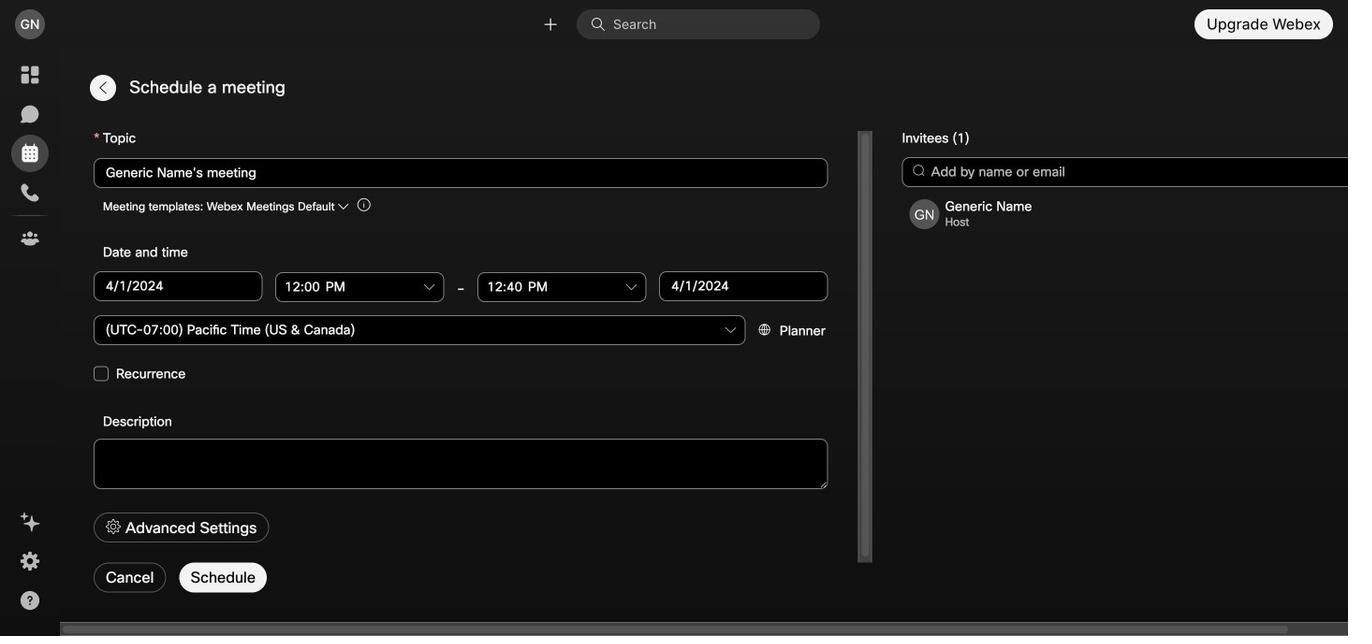 Task type: vqa. For each thing, say whether or not it's contained in the screenshot.
third list item from the top of the page
no



Task type: describe. For each thing, give the bounding box(es) containing it.
webex tab list
[[11, 56, 49, 258]]



Task type: locate. For each thing, give the bounding box(es) containing it.
navigation
[[0, 49, 60, 637]]



